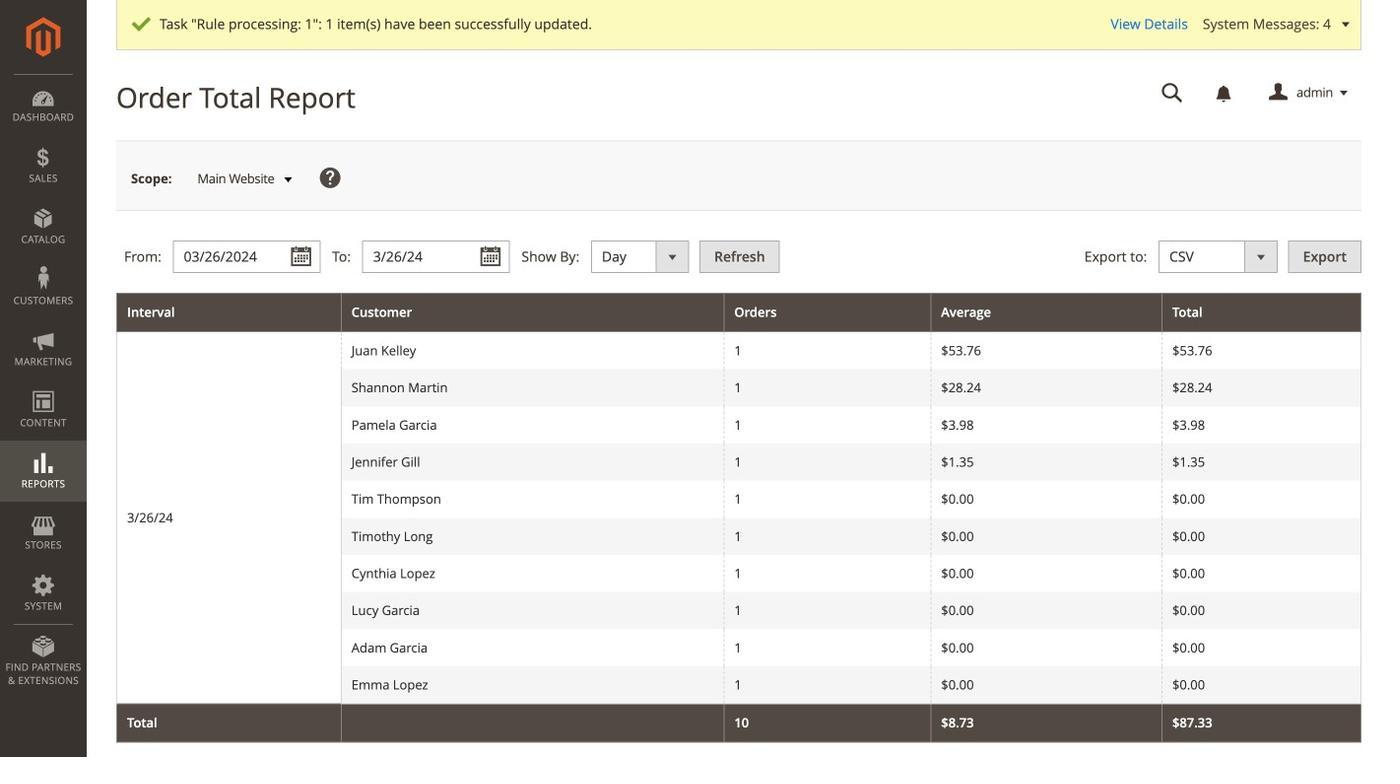 Task type: vqa. For each thing, say whether or not it's contained in the screenshot.
Tab List
no



Task type: locate. For each thing, give the bounding box(es) containing it.
None text field
[[173, 241, 321, 273], [362, 241, 510, 273], [173, 241, 321, 273], [362, 241, 510, 273]]

magento admin panel image
[[26, 17, 61, 57]]

menu bar
[[0, 74, 87, 697]]

None text field
[[1148, 76, 1198, 110]]



